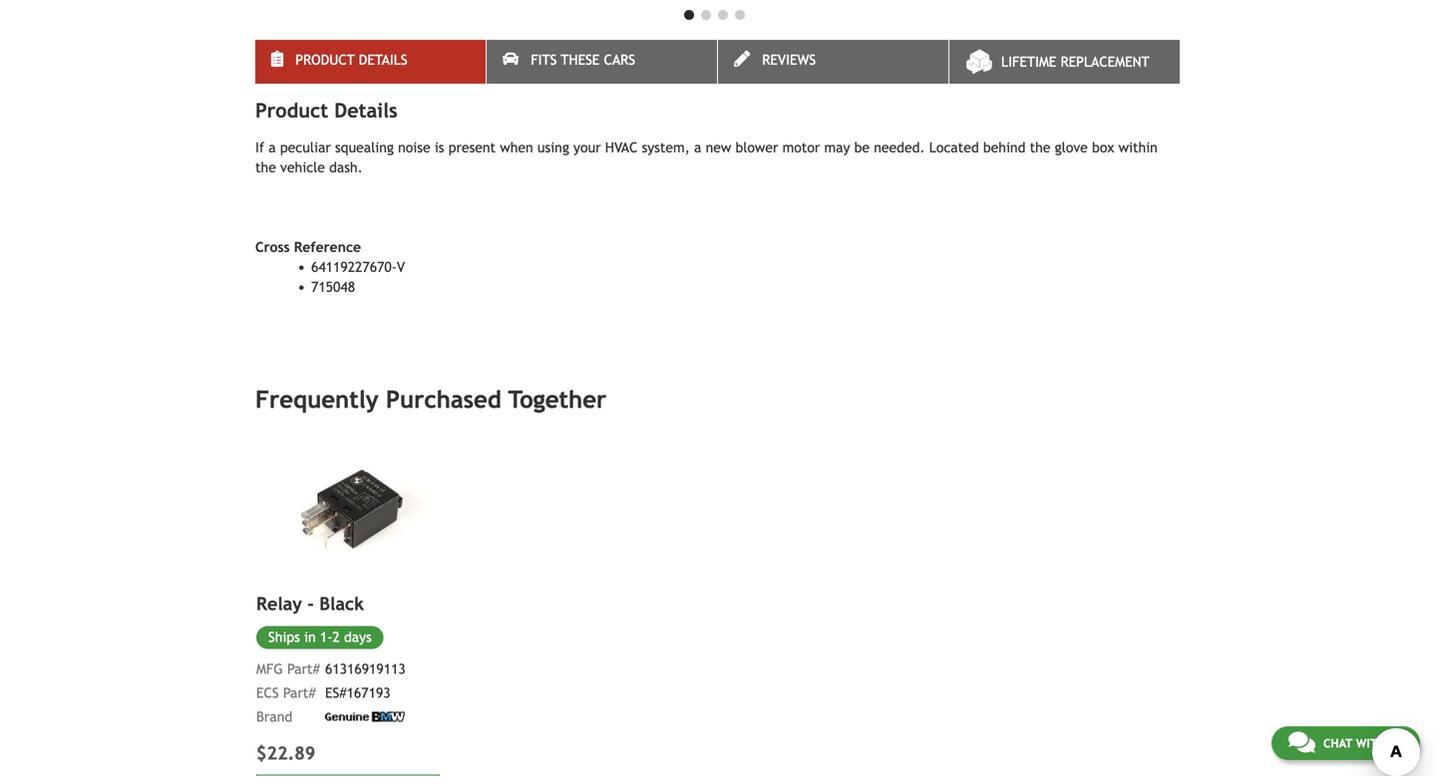 Task type: describe. For each thing, give the bounding box(es) containing it.
peculiar
[[280, 140, 331, 156]]

replacement
[[1061, 54, 1150, 70]]

1 vertical spatial product details
[[255, 99, 398, 122]]

frequently
[[255, 386, 379, 414]]

brand
[[256, 709, 292, 725]]

frequently purchased together
[[255, 386, 607, 414]]

fits these cars link
[[487, 40, 717, 84]]

squealing
[[335, 140, 394, 156]]

new
[[706, 140, 731, 156]]

comments image
[[1288, 731, 1315, 755]]

days
[[344, 630, 372, 646]]

with
[[1356, 737, 1385, 751]]

-
[[307, 594, 314, 615]]

relay - black
[[256, 594, 364, 615]]

ships
[[268, 630, 300, 646]]

mfg
[[256, 662, 283, 678]]

relay - black image
[[256, 445, 440, 583]]

1-
[[320, 630, 333, 646]]

chat
[[1323, 737, 1353, 751]]

fits
[[531, 52, 557, 68]]

in
[[304, 630, 316, 646]]

needed.
[[874, 140, 925, 156]]

1 horizontal spatial the
[[1030, 140, 1051, 156]]

your
[[574, 140, 601, 156]]

1 vertical spatial product
[[255, 99, 328, 122]]

black
[[319, 594, 364, 615]]

lifetime
[[1001, 54, 1056, 70]]

relay
[[256, 594, 302, 615]]

behind
[[983, 140, 1026, 156]]

system,
[[642, 140, 690, 156]]

noise
[[398, 140, 430, 156]]

product inside product details "link"
[[295, 52, 355, 68]]

1 a from the left
[[269, 140, 276, 156]]

together
[[508, 386, 607, 414]]

1 vertical spatial details
[[334, 99, 398, 122]]

cars
[[604, 52, 635, 68]]

ecs
[[256, 686, 279, 701]]

reference
[[294, 240, 361, 255]]

715048
[[311, 279, 355, 295]]

motor
[[783, 140, 820, 156]]

chat with us
[[1323, 737, 1403, 751]]

these
[[561, 52, 600, 68]]

purchased
[[386, 386, 501, 414]]

product details inside "link"
[[295, 52, 407, 68]]

hvac
[[605, 140, 638, 156]]

2 a from the left
[[694, 140, 701, 156]]

genuine bmw image
[[325, 713, 405, 723]]

vehicle
[[280, 160, 325, 176]]

using
[[537, 140, 569, 156]]

may
[[824, 140, 850, 156]]



Task type: vqa. For each thing, say whether or not it's contained in the screenshot.
the bottommost question circle icon
no



Task type: locate. For each thing, give the bounding box(es) containing it.
product details
[[295, 52, 407, 68], [255, 99, 398, 122]]

reviews link
[[718, 40, 948, 84]]

blower
[[736, 140, 778, 156]]

1 horizontal spatial a
[[694, 140, 701, 156]]

0 vertical spatial part#
[[287, 662, 320, 678]]

is
[[435, 140, 444, 156]]

lifetime replacement link
[[949, 40, 1180, 84]]

product details up peculiar on the top of page
[[255, 99, 398, 122]]

es#167193
[[325, 686, 391, 701]]

cross reference 64119227670-v 715048
[[255, 240, 405, 295]]

a right if
[[269, 140, 276, 156]]

the left the "glove"
[[1030, 140, 1051, 156]]

$22.89
[[256, 744, 316, 765]]

us
[[1389, 737, 1403, 751]]

1 vertical spatial part#
[[283, 686, 316, 701]]

2
[[333, 630, 340, 646]]

be
[[854, 140, 870, 156]]

fits these cars
[[531, 52, 635, 68]]

mfg part# 61316919113 ecs part# es#167193 brand
[[256, 662, 406, 725]]

a
[[269, 140, 276, 156], [694, 140, 701, 156]]

0 vertical spatial product
[[295, 52, 355, 68]]

if
[[255, 140, 264, 156]]

0 vertical spatial details
[[359, 52, 407, 68]]

when
[[500, 140, 533, 156]]

product details up squealing
[[295, 52, 407, 68]]

within
[[1119, 140, 1158, 156]]

cross
[[255, 240, 290, 255]]

located
[[929, 140, 979, 156]]

details inside product details "link"
[[359, 52, 407, 68]]

dash.
[[329, 160, 363, 176]]

details
[[359, 52, 407, 68], [334, 99, 398, 122]]

present
[[448, 140, 496, 156]]

part# down in
[[287, 662, 320, 678]]

lifetime replacement
[[1001, 54, 1150, 70]]

product details link
[[255, 40, 486, 84]]

0 horizontal spatial a
[[269, 140, 276, 156]]

61316919113
[[325, 662, 406, 678]]

product
[[295, 52, 355, 68], [255, 99, 328, 122]]

relay - black link
[[256, 594, 440, 615]]

a left new
[[694, 140, 701, 156]]

part# right ecs
[[283, 686, 316, 701]]

0 horizontal spatial the
[[255, 160, 276, 176]]

box
[[1092, 140, 1114, 156]]

chat with us link
[[1271, 727, 1420, 761]]

if a peculiar squealing noise is present when using your hvac system, a new blower motor may be needed. located behind the glove box within the vehicle dash.
[[255, 140, 1158, 176]]

1 vertical spatial the
[[255, 160, 276, 176]]

64119227670-
[[311, 259, 397, 275]]

glove
[[1055, 140, 1088, 156]]

0 vertical spatial the
[[1030, 140, 1051, 156]]

v
[[397, 259, 405, 275]]

0 vertical spatial product details
[[295, 52, 407, 68]]

ships in 1-2 days
[[268, 630, 372, 646]]

the
[[1030, 140, 1051, 156], [255, 160, 276, 176]]

the down if
[[255, 160, 276, 176]]

part#
[[287, 662, 320, 678], [283, 686, 316, 701]]

reviews
[[762, 52, 816, 68]]



